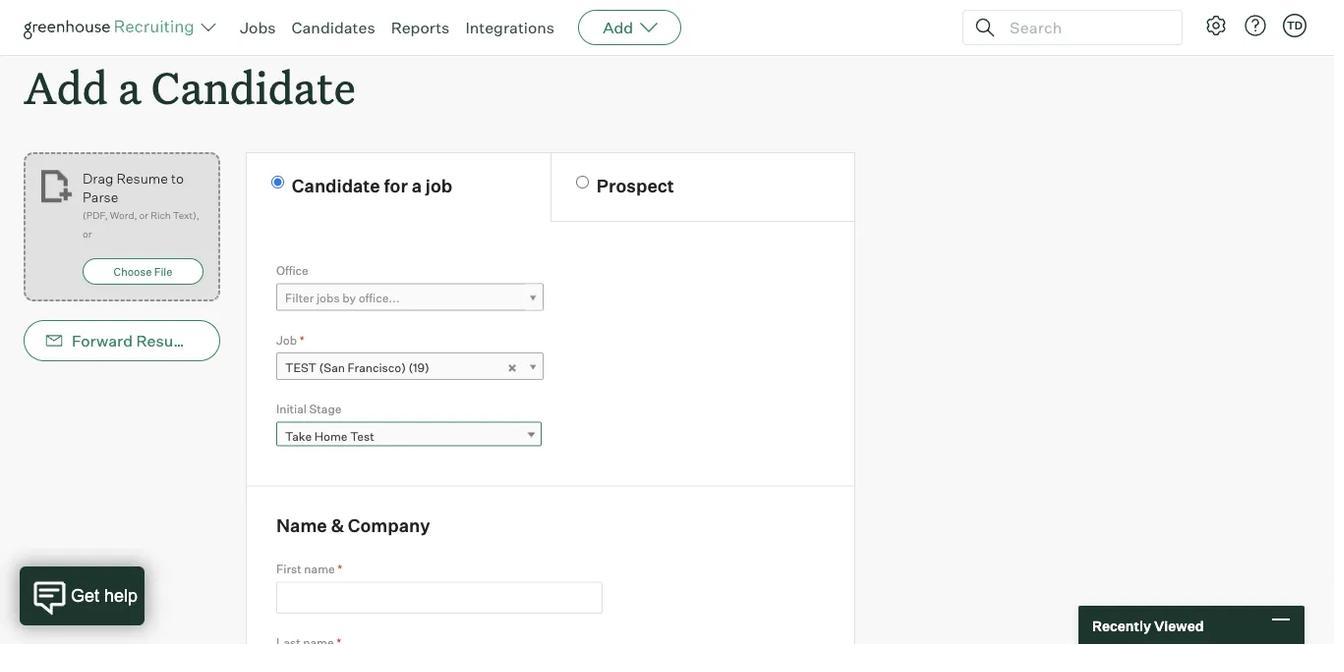 Task type: locate. For each thing, give the bounding box(es) containing it.
job
[[426, 175, 452, 197]]

candidate down jobs link
[[151, 58, 356, 116]]

resume left to
[[116, 170, 168, 187]]

drag resume to parse (pdf, word, or rich text), or
[[83, 170, 199, 241]]

0 horizontal spatial a
[[118, 58, 141, 116]]

add
[[603, 18, 633, 37], [24, 58, 108, 116]]

prospect
[[597, 175, 674, 197]]

candidates link
[[292, 18, 375, 37]]

resume
[[116, 170, 168, 187], [136, 332, 196, 351]]

initial
[[276, 402, 307, 417]]

email
[[224, 332, 266, 351]]

jobs
[[240, 18, 276, 37]]

forward resume via email button
[[24, 321, 266, 362]]

1 vertical spatial resume
[[136, 332, 196, 351]]

resume left via
[[136, 332, 196, 351]]

0 vertical spatial *
[[300, 333, 304, 348]]

1 horizontal spatial *
[[338, 563, 342, 577]]

reports link
[[391, 18, 450, 37]]

1 vertical spatial add
[[24, 58, 108, 116]]

1 vertical spatial a
[[412, 175, 422, 197]]

Candidate for a job radio
[[271, 176, 284, 189]]

forward
[[72, 332, 133, 351]]

recently
[[1092, 618, 1151, 635]]

1 horizontal spatial a
[[412, 175, 422, 197]]

Search text field
[[1005, 13, 1164, 42]]

candidate
[[151, 58, 356, 116], [292, 175, 380, 197]]

candidate for a job
[[292, 175, 452, 197]]

0 vertical spatial candidate
[[151, 58, 356, 116]]

add a candidate
[[24, 58, 356, 116]]

reports
[[391, 18, 450, 37]]

add for add a candidate
[[24, 58, 108, 116]]

or down (pdf,
[[83, 228, 92, 241]]

name
[[304, 563, 335, 577]]

candidates
[[292, 18, 375, 37]]

file
[[154, 265, 172, 278]]

add inside popup button
[[603, 18, 633, 37]]

add for add
[[603, 18, 633, 37]]

*
[[300, 333, 304, 348], [338, 563, 342, 577]]

word,
[[110, 210, 137, 222]]

a
[[118, 58, 141, 116], [412, 175, 422, 197]]

filter jobs by office...
[[285, 291, 400, 306]]

add button
[[578, 10, 682, 45]]

francisco)
[[348, 361, 406, 375]]

resume inside the forward resume via email button
[[136, 332, 196, 351]]

* right job
[[300, 333, 304, 348]]

0 horizontal spatial add
[[24, 58, 108, 116]]

a right for
[[412, 175, 422, 197]]

test (san francisco) (19)
[[285, 361, 429, 375]]

0 vertical spatial add
[[603, 18, 633, 37]]

1 horizontal spatial or
[[139, 210, 148, 222]]

* right the name at the bottom of page
[[338, 563, 342, 577]]

or left rich
[[139, 210, 148, 222]]

Prospect radio
[[576, 176, 589, 189]]

a down greenhouse recruiting image
[[118, 58, 141, 116]]

candidate right candidate for a job radio
[[292, 175, 380, 197]]

home
[[314, 430, 348, 445]]

0 vertical spatial resume
[[116, 170, 168, 187]]

by
[[342, 291, 356, 306]]

None text field
[[276, 583, 603, 615]]

resume for forward
[[136, 332, 196, 351]]

test
[[285, 361, 317, 375]]

test
[[350, 430, 374, 445]]

1 vertical spatial or
[[83, 228, 92, 241]]

or
[[139, 210, 148, 222], [83, 228, 92, 241]]

take home test
[[285, 430, 374, 445]]

0 horizontal spatial *
[[300, 333, 304, 348]]

resume inside drag resume to parse (pdf, word, or rich text), or
[[116, 170, 168, 187]]

1 horizontal spatial add
[[603, 18, 633, 37]]

0 vertical spatial a
[[118, 58, 141, 116]]



Task type: describe. For each thing, give the bounding box(es) containing it.
first name *
[[276, 563, 342, 577]]

take home test link
[[276, 422, 542, 451]]

office
[[276, 264, 308, 278]]

rich
[[151, 210, 171, 222]]

choose file
[[114, 265, 172, 278]]

parse
[[83, 188, 118, 206]]

resume for drag
[[116, 170, 168, 187]]

0 horizontal spatial or
[[83, 228, 92, 241]]

choose
[[114, 265, 152, 278]]

for
[[384, 175, 408, 197]]

filter jobs by office... link
[[276, 284, 544, 312]]

company
[[348, 515, 430, 537]]

jobs
[[317, 291, 340, 306]]

integrations
[[465, 18, 555, 37]]

office...
[[358, 291, 400, 306]]

1 vertical spatial *
[[338, 563, 342, 577]]

viewed
[[1154, 618, 1204, 635]]

test (san francisco) (19) link
[[276, 353, 544, 382]]

drag
[[83, 170, 113, 187]]

text),
[[173, 210, 199, 222]]

td button
[[1283, 14, 1307, 37]]

take
[[285, 430, 312, 445]]

to
[[171, 170, 184, 187]]

td button
[[1279, 10, 1311, 41]]

forward resume via email
[[72, 332, 266, 351]]

(19)
[[409, 361, 429, 375]]

via
[[200, 332, 221, 351]]

filter
[[285, 291, 314, 306]]

recently viewed
[[1092, 618, 1204, 635]]

name & company
[[276, 515, 430, 537]]

(san
[[319, 361, 345, 375]]

td
[[1287, 19, 1303, 32]]

first
[[276, 563, 302, 577]]

1 vertical spatial candidate
[[292, 175, 380, 197]]

job *
[[276, 333, 304, 348]]

(pdf,
[[83, 210, 108, 222]]

jobs link
[[240, 18, 276, 37]]

stage
[[309, 402, 342, 417]]

&
[[331, 515, 344, 537]]

greenhouse recruiting image
[[24, 16, 201, 39]]

configure image
[[1204, 14, 1228, 37]]

integrations link
[[465, 18, 555, 37]]

0 vertical spatial or
[[139, 210, 148, 222]]

initial stage
[[276, 402, 342, 417]]

job
[[276, 333, 297, 348]]

name
[[276, 515, 327, 537]]



Task type: vqa. For each thing, say whether or not it's contained in the screenshot.
bottommost Resume
yes



